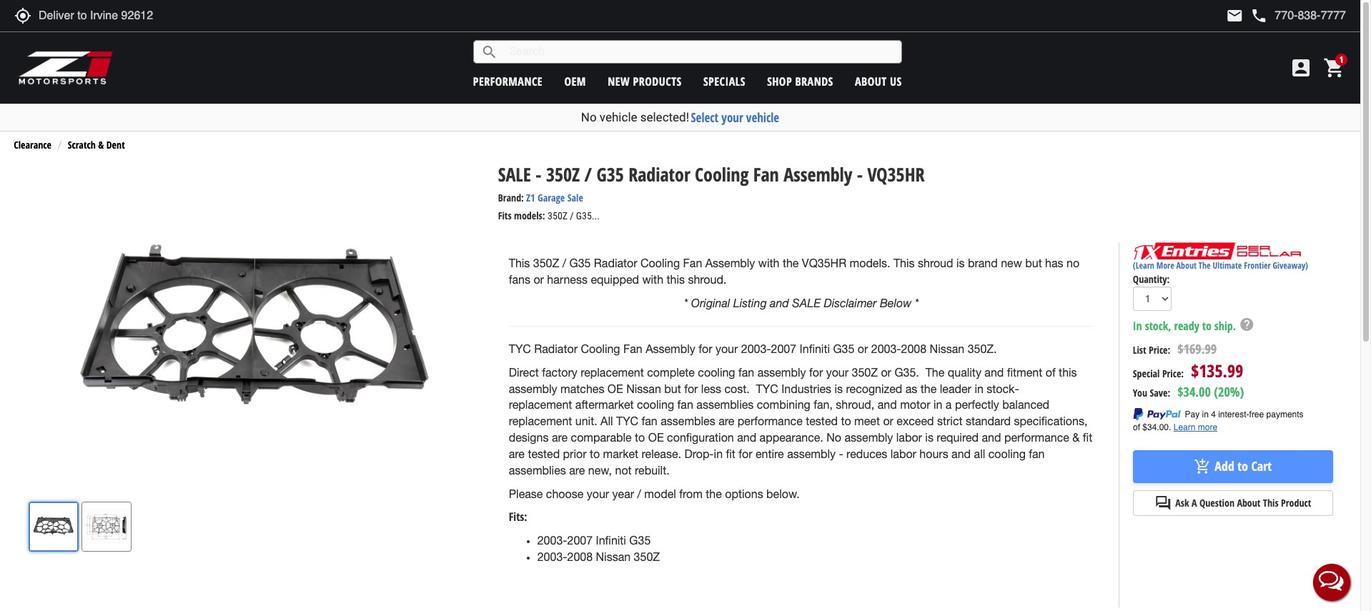 Task type: describe. For each thing, give the bounding box(es) containing it.
0 vertical spatial nissan
[[930, 342, 965, 355]]

quality
[[948, 366, 981, 379]]

$34.00
[[1178, 383, 1211, 401]]

all
[[601, 415, 613, 428]]

and right listing
[[770, 297, 789, 310]]

account_box
[[1290, 56, 1312, 79]]

configuration
[[667, 431, 734, 444]]

fan inside this 350z / g35 radiator cooling fan assembly with the vq35hr models. this shroud is brand new but has no fans or harness equipped with this shroud.
[[683, 257, 702, 270]]

1 * from the left
[[684, 297, 688, 310]]

1 horizontal spatial sale
[[792, 297, 821, 310]]

for up industries
[[809, 366, 823, 379]]

as
[[906, 382, 917, 395]]

exceed
[[897, 415, 934, 428]]

fits:
[[509, 509, 527, 525]]

assembly up industries
[[757, 366, 806, 379]]

sale - 350z / g35 radiator cooling fan assembly - vq35hr brand: z1 garage sale fits models: 350z / g35...
[[498, 161, 925, 222]]

0 horizontal spatial replacement
[[509, 415, 572, 428]]

has
[[1045, 257, 1063, 270]]

about us link
[[855, 73, 902, 89]]

your down new,
[[587, 487, 609, 500]]

z1
[[526, 191, 535, 204]]

perfectly
[[955, 398, 999, 411]]

0 horizontal spatial the
[[706, 487, 722, 500]]

vehicle inside the no vehicle selected! select your vehicle
[[600, 110, 637, 124]]

* original listing and sale disclaimer below *
[[684, 297, 919, 310]]

2 vertical spatial cooling
[[581, 342, 620, 355]]

1 horizontal spatial assemblies
[[696, 398, 754, 411]]

the inside this 350z / g35 radiator cooling fan assembly with the vq35hr models. this shroud is brand new but has no fans or harness equipped with this shroud.
[[783, 257, 799, 270]]

vq35hr for the
[[802, 257, 846, 270]]

0 horizontal spatial in
[[714, 447, 723, 460]]

is required
[[925, 431, 979, 444]]

disclaimer
[[824, 297, 877, 310]]

of
[[1046, 366, 1056, 379]]

/ inside this 350z / g35 radiator cooling fan assembly with the vq35hr models. this shroud is brand new but has no fans or harness equipped with this shroud.
[[562, 257, 566, 270]]

products
[[633, 73, 682, 89]]

and up "entire"
[[737, 431, 756, 444]]

fan up assembles in the bottom of the page
[[677, 398, 693, 411]]

350z inside direct factory replacement complete cooling fan assembly for your 350z or g35.  the quality and fitment of this assembly matches oe nissan but for less cost.  tyc industries is recognized as the leader in stock- replacement aftermarket cooling fan assemblies combining fan, shroud, and motor in a perfectly balanced replacement unit. all tyc fan assembles are performance tested to meet or exceed strict standard specifications, designs are comparable to oe configuration and appearance. no assembly labor is required and performance & fit are tested prior to market release. drop-in fit for entire assembly - reduces labor hours and all cooling fan assemblies are new, not rebuilt.
[[852, 366, 878, 379]]

models:
[[514, 209, 545, 222]]

for left "entire"
[[739, 447, 752, 460]]

0 horizontal spatial assembly
[[646, 342, 695, 355]]

but inside direct factory replacement complete cooling fan assembly for your 350z or g35.  the quality and fitment of this assembly matches oe nissan but for less cost.  tyc industries is recognized as the leader in stock- replacement aftermarket cooling fan assemblies combining fan, shroud, and motor in a perfectly balanced replacement unit. all tyc fan assembles are performance tested to meet or exceed strict standard specifications, designs are comparable to oe configuration and appearance. no assembly labor is required and performance & fit are tested prior to market release. drop-in fit for entire assembly - reduces labor hours and all cooling fan assemblies are new, not rebuilt.
[[664, 382, 681, 395]]

recognized
[[846, 382, 902, 395]]

to inside add_shopping_cart add to cart
[[1238, 458, 1248, 475]]

2007 inside 2003-2007 infiniti g35 2003-2008 nissan 350z
[[567, 534, 593, 547]]

industries
[[781, 382, 831, 395]]

market
[[603, 447, 638, 460]]

oem link
[[564, 73, 586, 89]]

scratch & dent
[[68, 138, 125, 151]]

vq35hr for -
[[867, 161, 925, 187]]

shroud.
[[688, 273, 727, 286]]

special
[[1133, 367, 1160, 380]]

please
[[509, 487, 543, 500]]

1 horizontal spatial vehicle
[[746, 109, 779, 126]]

below.
[[766, 487, 800, 500]]

ship.
[[1214, 318, 1236, 334]]

1 vertical spatial tested
[[528, 447, 560, 460]]

garage
[[538, 191, 565, 204]]

is inside this 350z / g35 radiator cooling fan assembly with the vq35hr models. this shroud is brand new but has no fans or harness equipped with this shroud.
[[956, 257, 965, 270]]

to up new,
[[590, 447, 600, 460]]

2 horizontal spatial -
[[857, 161, 863, 187]]

shroud
[[918, 257, 953, 270]]

hours
[[920, 447, 948, 460]]

all
[[974, 447, 985, 460]]

are down designs
[[509, 447, 525, 460]]

and down standard
[[982, 431, 1001, 444]]

350z up z1 garage sale link
[[546, 161, 580, 187]]

shop brands link
[[767, 73, 833, 89]]

select your vehicle link
[[691, 109, 779, 126]]

you
[[1133, 386, 1147, 400]]

g35 down disclaimer
[[833, 342, 855, 355]]

mail
[[1226, 7, 1243, 24]]

entire
[[756, 447, 784, 460]]

1 horizontal spatial performance
[[738, 415, 803, 428]]

no vehicle selected! select your vehicle
[[581, 109, 779, 126]]

g35 inside sale - 350z / g35 radiator cooling fan assembly - vq35hr brand: z1 garage sale fits models: 350z / g35...
[[597, 161, 624, 187]]

cooling inside this 350z / g35 radiator cooling fan assembly with the vq35hr models. this shroud is brand new but has no fans or harness equipped with this shroud.
[[641, 257, 680, 270]]

1 vertical spatial in
[[934, 398, 942, 411]]

comparable
[[571, 431, 632, 444]]

mail phone
[[1226, 7, 1268, 24]]

radiator inside this 350z / g35 radiator cooling fan assembly with the vq35hr models. this shroud is brand new but has no fans or harness equipped with this shroud.
[[594, 257, 637, 270]]

fan down specifications,
[[1029, 447, 1045, 460]]

2 vertical spatial radiator
[[534, 342, 578, 355]]

$135.99
[[1191, 359, 1243, 382]]

2 * from the left
[[915, 297, 919, 310]]

assembly down appearance. at the right bottom of page
[[787, 447, 836, 460]]

0 vertical spatial labor
[[896, 431, 922, 444]]

0 horizontal spatial &
[[98, 138, 104, 151]]

scratch & dent link
[[68, 138, 125, 151]]

but inside this 350z / g35 radiator cooling fan assembly with the vq35hr models. this shroud is brand new but has no fans or harness equipped with this shroud.
[[1025, 257, 1042, 270]]

are up prior at the bottom left
[[552, 431, 568, 444]]

a
[[946, 398, 952, 411]]

us
[[890, 73, 902, 89]]

balanced
[[1002, 398, 1049, 411]]

1 horizontal spatial tyc
[[616, 415, 638, 428]]

(learn
[[1133, 259, 1154, 271]]

350z.
[[968, 342, 997, 355]]

about inside question_answer ask a question about this product
[[1237, 496, 1261, 510]]

2 vertical spatial fan
[[623, 342, 642, 355]]

1 horizontal spatial infiniti
[[800, 342, 830, 355]]

1 vertical spatial tyc
[[756, 382, 778, 395]]

this 350z / g35 radiator cooling fan assembly with the vq35hr models. this shroud is brand new but has no fans or harness equipped with this shroud.
[[509, 257, 1080, 286]]

help
[[1239, 317, 1255, 332]]

g35 inside this 350z / g35 radiator cooling fan assembly with the vq35hr models. this shroud is brand new but has no fans or harness equipped with this shroud.
[[569, 257, 591, 270]]

ultimate
[[1213, 259, 1242, 271]]

a
[[1192, 496, 1197, 510]]

reduces
[[846, 447, 887, 460]]

below
[[880, 297, 912, 310]]

to up market at left bottom
[[635, 431, 645, 444]]

fan down tyc radiator cooling fan assembly for your 2003-2007 infiniti g35 or 2003-2008 nissan 350z.
[[738, 366, 754, 379]]

standard
[[966, 415, 1011, 428]]

fan left assembles in the bottom of the page
[[642, 415, 658, 428]]

phone link
[[1251, 7, 1346, 24]]

& inside direct factory replacement complete cooling fan assembly for your 350z or g35.  the quality and fitment of this assembly matches oe nissan but for less cost.  tyc industries is recognized as the leader in stock- replacement aftermarket cooling fan assemblies combining fan, shroud, and motor in a perfectly balanced replacement unit. all tyc fan assembles are performance tested to meet or exceed strict standard specifications, designs are comparable to oe configuration and appearance. no assembly labor is required and performance & fit are tested prior to market release. drop-in fit for entire assembly - reduces labor hours and all cooling fan assemblies are new, not rebuilt.
[[1073, 431, 1080, 444]]

question_answer ask a question about this product
[[1155, 495, 1311, 512]]

(learn more about the ultimate frontier giveaway)
[[1133, 259, 1308, 271]]

my_location
[[14, 7, 31, 24]]

assembly down the 'meet'
[[845, 431, 893, 444]]

more
[[1156, 259, 1174, 271]]

fan,
[[814, 398, 833, 411]]

fans
[[509, 273, 530, 286]]

list price: $169.99
[[1133, 340, 1217, 358]]

choose
[[546, 487, 584, 500]]

account_box link
[[1286, 56, 1316, 79]]

1 vertical spatial fit
[[726, 447, 735, 460]]

brand:
[[498, 191, 524, 204]]

1 horizontal spatial oe
[[648, 431, 664, 444]]

assembly down direct on the bottom of the page
[[509, 382, 557, 395]]

new products link
[[608, 73, 682, 89]]

to inside the in stock, ready to ship. help
[[1202, 318, 1212, 334]]

1 horizontal spatial with
[[758, 257, 780, 270]]

year
[[612, 487, 634, 500]]

0 vertical spatial new
[[608, 73, 630, 89]]

specials link
[[703, 73, 745, 89]]

appearance.
[[760, 431, 823, 444]]

sale
[[567, 191, 583, 204]]



Task type: locate. For each thing, give the bounding box(es) containing it.
oem
[[564, 73, 586, 89]]

2 horizontal spatial in
[[975, 382, 984, 395]]

2007 down choose
[[567, 534, 593, 547]]

infiniti up industries
[[800, 342, 830, 355]]

vq35hr inside sale - 350z / g35 radiator cooling fan assembly - vq35hr brand: z1 garage sale fits models: 350z / g35...
[[867, 161, 925, 187]]

fitment
[[1007, 366, 1042, 379]]

add_shopping_cart add to cart
[[1194, 458, 1272, 475]]

cooling down complete at the bottom of the page
[[637, 398, 674, 411]]

specifications,
[[1014, 415, 1088, 428]]

0 vertical spatial sale
[[498, 161, 531, 187]]

0 horizontal spatial tyc
[[509, 342, 531, 355]]

0 vertical spatial the
[[783, 257, 799, 270]]

2 horizontal spatial this
[[1263, 496, 1279, 510]]

this inside question_answer ask a question about this product
[[1263, 496, 1279, 510]]

1 vertical spatial radiator
[[594, 257, 637, 270]]

radiator down the selected!
[[628, 161, 690, 187]]

0 horizontal spatial assemblies
[[509, 464, 566, 477]]

* right below
[[915, 297, 919, 310]]

tested down designs
[[528, 447, 560, 460]]

unit.
[[575, 415, 597, 428]]

meet
[[854, 415, 880, 428]]

assemblies up the please
[[509, 464, 566, 477]]

nissan down year
[[596, 551, 631, 563]]

0 horizontal spatial 2007
[[567, 534, 593, 547]]

350z down the please choose your year / model from the options below.
[[634, 551, 660, 563]]

0 horizontal spatial -
[[536, 161, 542, 187]]

stock-
[[987, 382, 1019, 395]]

no
[[1067, 257, 1080, 270]]

$169.99
[[1178, 340, 1217, 358]]

350z inside this 350z / g35 radiator cooling fan assembly with the vq35hr models. this shroud is brand new but has no fans or harness equipped with this shroud.
[[533, 257, 559, 270]]

tyc up direct on the bottom of the page
[[509, 342, 531, 355]]

this right "of"
[[1059, 366, 1077, 379]]

0 horizontal spatial new
[[608, 73, 630, 89]]

0 vertical spatial 2008
[[901, 342, 927, 355]]

0 horizontal spatial with
[[642, 273, 663, 286]]

2007 up industries
[[771, 342, 796, 355]]

2 horizontal spatial fan
[[753, 161, 779, 187]]

is up shroud, in the bottom of the page
[[835, 382, 843, 395]]

is left brand
[[956, 257, 965, 270]]

leader
[[940, 382, 971, 395]]

select
[[691, 109, 719, 126]]

2 vertical spatial in
[[714, 447, 723, 460]]

in stock, ready to ship. help
[[1133, 317, 1255, 334]]

1 vertical spatial nissan
[[626, 382, 661, 395]]

designs
[[509, 431, 549, 444]]

the up leader
[[925, 366, 945, 379]]

2008
[[901, 342, 927, 355], [567, 551, 593, 563]]

tyc up combining in the bottom of the page
[[756, 382, 778, 395]]

0 horizontal spatial about
[[855, 73, 887, 89]]

your right select
[[722, 109, 743, 126]]

about right question
[[1237, 496, 1261, 510]]

1 horizontal spatial cooling
[[698, 366, 735, 379]]

1 vertical spatial this
[[1059, 366, 1077, 379]]

new right brand
[[1001, 257, 1022, 270]]

replacement up designs
[[509, 415, 572, 428]]

equipped
[[591, 273, 639, 286]]

1 horizontal spatial *
[[915, 297, 919, 310]]

350z inside 2003-2007 infiniti g35 2003-2008 nissan 350z
[[634, 551, 660, 563]]

tyc right all
[[616, 415, 638, 428]]

price: inside the special price: $135.99 you save: $34.00 (20%)
[[1162, 367, 1184, 380]]

2 vertical spatial nissan
[[596, 551, 631, 563]]

with right equipped
[[642, 273, 663, 286]]

2008 down choose
[[567, 551, 593, 563]]

0 horizontal spatial infiniti
[[596, 534, 626, 547]]

radiator inside sale - 350z / g35 radiator cooling fan assembly - vq35hr brand: z1 garage sale fits models: 350z / g35...
[[628, 161, 690, 187]]

0 vertical spatial this
[[667, 273, 685, 286]]

nissan
[[930, 342, 965, 355], [626, 382, 661, 395], [596, 551, 631, 563]]

1 vertical spatial no
[[827, 431, 841, 444]]

2 vertical spatial cooling
[[988, 447, 1026, 460]]

1 horizontal spatial fit
[[1083, 431, 1092, 444]]

1 vertical spatial sale
[[792, 297, 821, 310]]

1 vertical spatial the
[[921, 382, 937, 395]]

is
[[956, 257, 965, 270], [835, 382, 843, 395]]

sale inside sale - 350z / g35 radiator cooling fan assembly - vq35hr brand: z1 garage sale fits models: 350z / g35...
[[498, 161, 531, 187]]

fit
[[1083, 431, 1092, 444], [726, 447, 735, 460]]

fan up shroud.
[[683, 257, 702, 270]]

ready
[[1174, 318, 1199, 334]]

shroud,
[[836, 398, 874, 411]]

0 horizontal spatial vehicle
[[600, 110, 637, 124]]

product
[[1281, 496, 1311, 510]]

new,
[[588, 464, 612, 477]]

replacement up matches
[[581, 366, 644, 379]]

1 vertical spatial fan
[[683, 257, 702, 270]]

0 vertical spatial radiator
[[628, 161, 690, 187]]

0 horizontal spatial cooling
[[637, 398, 674, 411]]

the
[[783, 257, 799, 270], [921, 382, 937, 395], [706, 487, 722, 500]]

g35 up harness
[[569, 257, 591, 270]]

1 vertical spatial about
[[1176, 259, 1197, 271]]

special price: $135.99 you save: $34.00 (20%)
[[1133, 359, 1244, 401]]

assembles
[[661, 415, 715, 428]]

direct factory replacement complete cooling fan assembly for your 350z or g35.  the quality and fitment of this assembly matches oe nissan but for less cost.  tyc industries is recognized as the leader in stock- replacement aftermarket cooling fan assemblies combining fan, shroud, and motor in a perfectly balanced replacement unit. all tyc fan assembles are performance tested to meet or exceed strict standard specifications, designs are comparable to oe configuration and appearance. no assembly labor is required and performance & fit are tested prior to market release. drop-in fit for entire assembly - reduces labor hours and all cooling fan assemblies are new, not rebuilt.
[[509, 366, 1092, 477]]

in down configuration at bottom
[[714, 447, 723, 460]]

fan
[[738, 366, 754, 379], [677, 398, 693, 411], [642, 415, 658, 428], [1029, 447, 1045, 460]]

sale up brand:
[[498, 161, 531, 187]]

0 horizontal spatial this
[[667, 273, 685, 286]]

2 horizontal spatial tyc
[[756, 382, 778, 395]]

to down shroud, in the bottom of the page
[[841, 415, 851, 428]]

new left products
[[608, 73, 630, 89]]

nissan up quality on the right of page
[[930, 342, 965, 355]]

infiniti inside 2003-2007 infiniti g35 2003-2008 nissan 350z
[[596, 534, 626, 547]]

replacement aftermarket
[[509, 398, 634, 411]]

1 vertical spatial new
[[1001, 257, 1022, 270]]

nissan inside direct factory replacement complete cooling fan assembly for your 350z or g35.  the quality and fitment of this assembly matches oe nissan but for less cost.  tyc industries is recognized as the leader in stock- replacement aftermarket cooling fan assemblies combining fan, shroud, and motor in a perfectly balanced replacement unit. all tyc fan assembles are performance tested to meet or exceed strict standard specifications, designs are comparable to oe configuration and appearance. no assembly labor is required and performance & fit are tested prior to market release. drop-in fit for entire assembly - reduces labor hours and all cooling fan assemblies are new, not rebuilt.
[[626, 382, 661, 395]]

1 horizontal spatial fan
[[683, 257, 702, 270]]

the inside direct factory replacement complete cooling fan assembly for your 350z or g35.  the quality and fitment of this assembly matches oe nissan but for less cost.  tyc industries is recognized as the leader in stock- replacement aftermarket cooling fan assemblies combining fan, shroud, and motor in a perfectly balanced replacement unit. all tyc fan assembles are performance tested to meet or exceed strict standard specifications, designs are comparable to oe configuration and appearance. no assembly labor is required and performance & fit are tested prior to market release. drop-in fit for entire assembly - reduces labor hours and all cooling fan assemblies are new, not rebuilt.
[[925, 366, 945, 379]]

question
[[1199, 496, 1235, 510]]

/ up harness
[[562, 257, 566, 270]]

Search search field
[[498, 41, 901, 63]]

no inside direct factory replacement complete cooling fan assembly for your 350z or g35.  the quality and fitment of this assembly matches oe nissan but for less cost.  tyc industries is recognized as the leader in stock- replacement aftermarket cooling fan assemblies combining fan, shroud, and motor in a perfectly balanced replacement unit. all tyc fan assembles are performance tested to meet or exceed strict standard specifications, designs are comparable to oe configuration and appearance. no assembly labor is required and performance & fit are tested prior to market release. drop-in fit for entire assembly - reduces labor hours and all cooling fan assemblies are new, not rebuilt.
[[827, 431, 841, 444]]

0 vertical spatial tested
[[806, 415, 838, 428]]

1 horizontal spatial 2007
[[771, 342, 796, 355]]

labor left hours
[[891, 447, 916, 460]]

/ left g35...
[[570, 210, 574, 221]]

1 vertical spatial &
[[1073, 431, 1080, 444]]

fan inside sale - 350z / g35 radiator cooling fan assembly - vq35hr brand: z1 garage sale fits models: 350z / g35...
[[753, 161, 779, 187]]

/ right year
[[637, 487, 641, 500]]

z1 garage sale link
[[526, 191, 583, 204]]

1 vertical spatial oe
[[648, 431, 664, 444]]

about right more
[[1176, 259, 1197, 271]]

1 vertical spatial price:
[[1162, 367, 1184, 380]]

the left ultimate
[[1199, 259, 1211, 271]]

shopping_cart link
[[1320, 56, 1346, 79]]

and down recognized
[[878, 398, 897, 411]]

assembly inside sale - 350z / g35 radiator cooling fan assembly - vq35hr brand: z1 garage sale fits models: 350z / g35...
[[784, 161, 852, 187]]

specials
[[703, 73, 745, 89]]

shopping_cart
[[1323, 56, 1346, 79]]

price: for $135.99
[[1162, 367, 1184, 380]]

2 horizontal spatial the
[[921, 382, 937, 395]]

1 horizontal spatial this
[[894, 257, 915, 270]]

0 vertical spatial vq35hr
[[867, 161, 925, 187]]

0 vertical spatial the
[[1199, 259, 1211, 271]]

to right add
[[1238, 458, 1248, 475]]

sale down this 350z / g35 radiator cooling fan assembly with the vq35hr models. this shroud is brand new but has no fans or harness equipped with this shroud.
[[792, 297, 821, 310]]

vehicle
[[746, 109, 779, 126], [600, 110, 637, 124]]

giveaway)
[[1273, 259, 1308, 271]]

this left shroud
[[894, 257, 915, 270]]

this inside direct factory replacement complete cooling fan assembly for your 350z or g35.  the quality and fitment of this assembly matches oe nissan but for less cost.  tyc industries is recognized as the leader in stock- replacement aftermarket cooling fan assemblies combining fan, shroud, and motor in a perfectly balanced replacement unit. all tyc fan assembles are performance tested to meet or exceed strict standard specifications, designs are comparable to oe configuration and appearance. no assembly labor is required and performance & fit are tested prior to market release. drop-in fit for entire assembly - reduces labor hours and all cooling fan assemblies are new, not rebuilt.
[[1059, 366, 1077, 379]]

in left a on the bottom of page
[[934, 398, 942, 411]]

0 vertical spatial cooling
[[695, 161, 749, 187]]

complete
[[647, 366, 695, 379]]

cooling inside sale - 350z / g35 radiator cooling fan assembly - vq35hr brand: z1 garage sale fits models: 350z / g35...
[[695, 161, 749, 187]]

for left less
[[684, 382, 698, 395]]

1 vertical spatial vq35hr
[[802, 257, 846, 270]]

0 vertical spatial replacement
[[581, 366, 644, 379]]

performance down search
[[473, 73, 543, 89]]

price: up save:
[[1162, 367, 1184, 380]]

fits
[[498, 209, 512, 222]]

/ up g35...
[[584, 161, 592, 187]]

less
[[701, 382, 721, 395]]

2 horizontal spatial cooling
[[695, 161, 749, 187]]

2 vertical spatial assembly
[[646, 342, 695, 355]]

oe
[[608, 382, 623, 395], [648, 431, 664, 444]]

1 horizontal spatial this
[[1059, 366, 1077, 379]]

& down specifications,
[[1073, 431, 1080, 444]]

clearance link
[[14, 138, 51, 151]]

0 horizontal spatial no
[[581, 110, 597, 124]]

radiator up 'factory'
[[534, 342, 578, 355]]

phone
[[1251, 7, 1268, 24]]

1 vertical spatial cooling
[[641, 257, 680, 270]]

cooling up less
[[698, 366, 735, 379]]

350z down z1 garage sale link
[[548, 210, 568, 221]]

1 horizontal spatial &
[[1073, 431, 1080, 444]]

save:
[[1150, 386, 1170, 400]]

or inside this 350z / g35 radiator cooling fan assembly with the vq35hr models. this shroud is brand new but has no fans or harness equipped with this shroud.
[[534, 273, 544, 286]]

*
[[684, 297, 688, 310], [915, 297, 919, 310]]

models.
[[850, 257, 890, 270]]

1 horizontal spatial 2008
[[901, 342, 927, 355]]

g35 inside 2003-2007 infiniti g35 2003-2008 nissan 350z
[[629, 534, 651, 547]]

fit down specifications,
[[1083, 431, 1092, 444]]

no inside the no vehicle selected! select your vehicle
[[581, 110, 597, 124]]

scratch
[[68, 138, 96, 151]]

0 vertical spatial price:
[[1149, 343, 1170, 357]]

0 vertical spatial assembly
[[784, 161, 852, 187]]

0 horizontal spatial but
[[664, 382, 681, 395]]

(20%)
[[1214, 383, 1244, 401]]

stock,
[[1145, 318, 1171, 334]]

vehicle down new products "link" on the top left
[[600, 110, 637, 124]]

to left ship.
[[1202, 318, 1212, 334]]

g35...
[[576, 210, 600, 221]]

factory
[[542, 366, 577, 379]]

1 horizontal spatial about
[[1176, 259, 1197, 271]]

cooling right the all
[[988, 447, 1026, 460]]

nissan inside 2003-2007 infiniti g35 2003-2008 nissan 350z
[[596, 551, 631, 563]]

- inside direct factory replacement complete cooling fan assembly for your 350z or g35.  the quality and fitment of this assembly matches oe nissan but for less cost.  tyc industries is recognized as the leader in stock- replacement aftermarket cooling fan assemblies combining fan, shroud, and motor in a perfectly balanced replacement unit. all tyc fan assembles are performance tested to meet or exceed strict standard specifications, designs are comparable to oe configuration and appearance. no assembly labor is required and performance & fit are tested prior to market release. drop-in fit for entire assembly - reduces labor hours and all cooling fan assemblies are new, not rebuilt.
[[839, 447, 843, 460]]

price: inside the list price: $169.99
[[1149, 343, 1170, 357]]

0 vertical spatial infiniti
[[800, 342, 830, 355]]

and up stock-
[[985, 366, 1004, 379]]

release. drop-
[[642, 447, 714, 460]]

2003-2007 infiniti g35 2003-2008 nissan 350z
[[537, 534, 660, 563]]

0 horizontal spatial *
[[684, 297, 688, 310]]

1 horizontal spatial -
[[839, 447, 843, 460]]

1 horizontal spatial tested
[[806, 415, 838, 428]]

model
[[644, 487, 676, 500]]

* left the original
[[684, 297, 688, 310]]

clearance
[[14, 138, 51, 151]]

0 horizontal spatial performance
[[473, 73, 543, 89]]

fan down select your vehicle link on the top
[[753, 161, 779, 187]]

z1 motorsports logo image
[[18, 50, 114, 86]]

g35 down the please choose your year / model from the options below.
[[629, 534, 651, 547]]

vq35hr
[[867, 161, 925, 187], [802, 257, 846, 270]]

this up the fans
[[509, 257, 530, 270]]

1 horizontal spatial the
[[783, 257, 799, 270]]

the inside direct factory replacement complete cooling fan assembly for your 350z or g35.  the quality and fitment of this assembly matches oe nissan but for less cost.  tyc industries is recognized as the leader in stock- replacement aftermarket cooling fan assemblies combining fan, shroud, and motor in a perfectly balanced replacement unit. all tyc fan assembles are performance tested to meet or exceed strict standard specifications, designs are comparable to oe configuration and appearance. no assembly labor is required and performance & fit are tested prior to market release. drop-in fit for entire assembly - reduces labor hours and all cooling fan assemblies are new, not rebuilt.
[[921, 382, 937, 395]]

0 vertical spatial assemblies
[[696, 398, 754, 411]]

to
[[1202, 318, 1212, 334], [841, 415, 851, 428], [635, 431, 645, 444], [590, 447, 600, 460], [1238, 458, 1248, 475]]

or
[[534, 273, 544, 286], [858, 342, 868, 355], [881, 366, 891, 379], [883, 415, 894, 428]]

2 horizontal spatial cooling
[[988, 447, 1026, 460]]

fit down configuration at bottom
[[726, 447, 735, 460]]

shop
[[767, 73, 792, 89]]

for
[[699, 342, 712, 355], [809, 366, 823, 379], [684, 382, 698, 395], [739, 447, 752, 460]]

your inside direct factory replacement complete cooling fan assembly for your 350z or g35.  the quality and fitment of this assembly matches oe nissan but for less cost.  tyc industries is recognized as the leader in stock- replacement aftermarket cooling fan assemblies combining fan, shroud, and motor in a perfectly balanced replacement unit. all tyc fan assembles are performance tested to meet or exceed strict standard specifications, designs are comparable to oe configuration and appearance. no assembly labor is required and performance & fit are tested prior to market release. drop-in fit for entire assembly - reduces labor hours and all cooling fan assemblies are new, not rebuilt.
[[826, 366, 849, 379]]

but left has at the right
[[1025, 257, 1042, 270]]

but down complete at the bottom of the page
[[664, 382, 681, 395]]

1 horizontal spatial replacement
[[581, 366, 644, 379]]

this
[[509, 257, 530, 270], [894, 257, 915, 270], [1263, 496, 1279, 510]]

performance link
[[473, 73, 543, 89]]

are down prior at the bottom left
[[569, 464, 585, 477]]

direct
[[509, 366, 539, 379]]

performance down specifications,
[[1004, 431, 1069, 444]]

new products
[[608, 73, 682, 89]]

labor down exceed
[[896, 431, 922, 444]]

and left the all
[[952, 447, 971, 460]]

0 horizontal spatial oe
[[608, 382, 623, 395]]

and
[[770, 297, 789, 310], [985, 366, 1004, 379], [878, 398, 897, 411], [737, 431, 756, 444], [982, 431, 1001, 444], [952, 447, 971, 460]]

frontier
[[1244, 259, 1271, 271]]

1 horizontal spatial no
[[827, 431, 841, 444]]

price: for $169.99
[[1149, 343, 1170, 357]]

infiniti down year
[[596, 534, 626, 547]]

strict
[[937, 415, 963, 428]]

performance down combining in the bottom of the page
[[738, 415, 803, 428]]

selected!
[[640, 110, 689, 124]]

assembly inside this 350z / g35 radiator cooling fan assembly with the vq35hr models. this shroud is brand new but has no fans or harness equipped with this shroud.
[[705, 257, 755, 270]]

for up less
[[699, 342, 712, 355]]

0 vertical spatial in
[[975, 382, 984, 395]]

new inside this 350z / g35 radiator cooling fan assembly with the vq35hr models. this shroud is brand new but has no fans or harness equipped with this shroud.
[[1001, 257, 1022, 270]]

g35 up g35...
[[597, 161, 624, 187]]

about
[[855, 73, 887, 89], [1176, 259, 1197, 271], [1237, 496, 1261, 510]]

0 horizontal spatial this
[[509, 257, 530, 270]]

0 vertical spatial oe
[[608, 382, 623, 395]]

1 horizontal spatial is
[[956, 257, 965, 270]]

1 horizontal spatial in
[[934, 398, 942, 411]]

assembly
[[784, 161, 852, 187], [705, 257, 755, 270], [646, 342, 695, 355]]

0 vertical spatial about
[[855, 73, 887, 89]]

this left shroud.
[[667, 273, 685, 286]]

1 vertical spatial 2008
[[567, 551, 593, 563]]

radiator up equipped
[[594, 257, 637, 270]]

350z up harness
[[533, 257, 559, 270]]

0 horizontal spatial tested
[[528, 447, 560, 460]]

&
[[98, 138, 104, 151], [1073, 431, 1080, 444]]

g35
[[597, 161, 624, 187], [569, 257, 591, 270], [833, 342, 855, 355], [629, 534, 651, 547]]

this inside this 350z / g35 radiator cooling fan assembly with the vq35hr models. this shroud is brand new but has no fans or harness equipped with this shroud.
[[667, 273, 685, 286]]

your up less
[[716, 342, 738, 355]]

0 horizontal spatial 2008
[[567, 551, 593, 563]]

0 vertical spatial no
[[581, 110, 597, 124]]

0 vertical spatial tyc
[[509, 342, 531, 355]]

oe right matches
[[608, 382, 623, 395]]

& left dent at top
[[98, 138, 104, 151]]

1 vertical spatial is
[[835, 382, 843, 395]]

in up perfectly
[[975, 382, 984, 395]]

0 vertical spatial with
[[758, 257, 780, 270]]

2 vertical spatial performance
[[1004, 431, 1069, 444]]

your up industries
[[826, 366, 849, 379]]

your
[[722, 109, 743, 126], [716, 342, 738, 355], [826, 366, 849, 379], [587, 487, 609, 500]]

nissan down complete at the bottom of the page
[[626, 382, 661, 395]]

are up configuration at bottom
[[719, 415, 734, 428]]

1 horizontal spatial new
[[1001, 257, 1022, 270]]

no down oem
[[581, 110, 597, 124]]

tyc
[[509, 342, 531, 355], [756, 382, 778, 395], [616, 415, 638, 428]]

0 vertical spatial cooling
[[698, 366, 735, 379]]

fan down equipped
[[623, 342, 642, 355]]

is inside direct factory replacement complete cooling fan assembly for your 350z or g35.  the quality and fitment of this assembly matches oe nissan but for less cost.  tyc industries is recognized as the leader in stock- replacement aftermarket cooling fan assemblies combining fan, shroud, and motor in a perfectly balanced replacement unit. all tyc fan assembles are performance tested to meet or exceed strict standard specifications, designs are comparable to oe configuration and appearance. no assembly labor is required and performance & fit are tested prior to market release. drop-in fit for entire assembly - reduces labor hours and all cooling fan assemblies are new, not rebuilt.
[[835, 382, 843, 395]]

1 vertical spatial assembly
[[705, 257, 755, 270]]

1 vertical spatial labor
[[891, 447, 916, 460]]

the up the * original listing and sale disclaimer below *
[[783, 257, 799, 270]]

2008 inside 2003-2007 infiniti g35 2003-2008 nissan 350z
[[567, 551, 593, 563]]

mail link
[[1226, 7, 1243, 24]]

vq35hr inside this 350z / g35 radiator cooling fan assembly with the vq35hr models. this shroud is brand new but has no fans or harness equipped with this shroud.
[[802, 257, 846, 270]]

0 horizontal spatial sale
[[498, 161, 531, 187]]

the right from
[[706, 487, 722, 500]]

2 horizontal spatial assembly
[[784, 161, 852, 187]]

price: right list
[[1149, 343, 1170, 357]]

no down fan,
[[827, 431, 841, 444]]

labor
[[896, 431, 922, 444], [891, 447, 916, 460]]



Task type: vqa. For each thing, say whether or not it's contained in the screenshot.
"$228"
no



